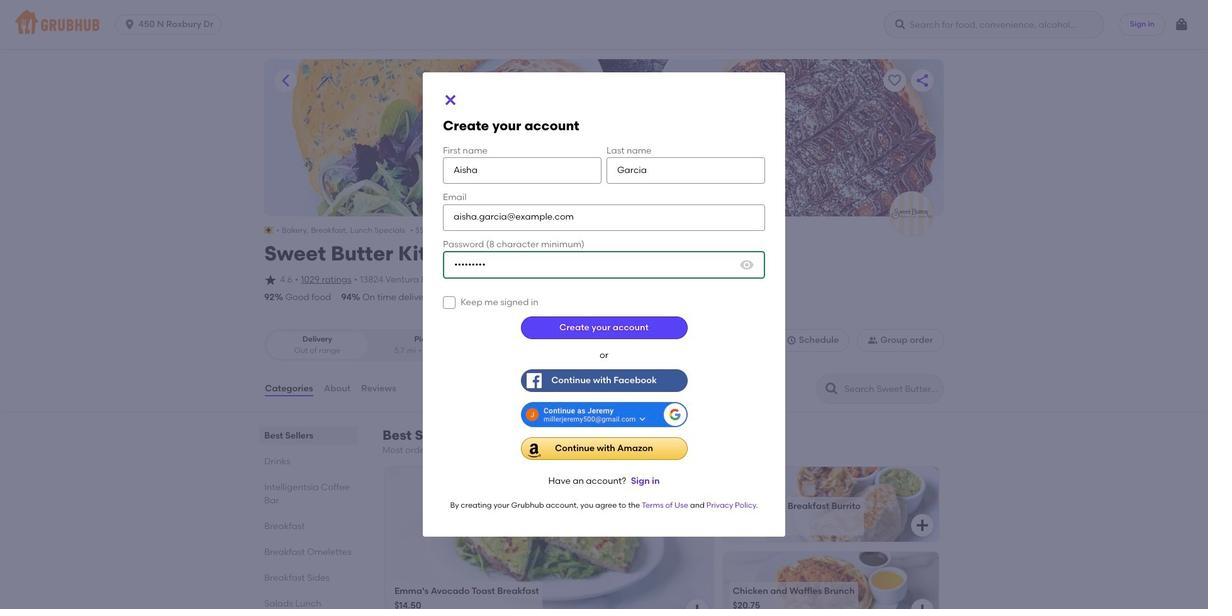 Task type: vqa. For each thing, say whether or not it's contained in the screenshot.
svg image within Main Navigation navigation
yes



Task type: locate. For each thing, give the bounding box(es) containing it.
svg image
[[443, 93, 458, 108], [739, 257, 754, 272], [264, 274, 277, 286], [446, 299, 453, 306], [689, 603, 705, 609], [915, 603, 930, 609]]

None text field
[[443, 157, 602, 184], [607, 157, 765, 184], [443, 157, 602, 184], [607, 157, 765, 184]]

caret left icon image
[[278, 73, 293, 88]]

option group
[[264, 329, 480, 361]]

subscription pass image
[[264, 227, 274, 234]]

None email field
[[443, 204, 765, 231]]

Search Sweet Butter Kitchen search field
[[843, 383, 939, 395]]

None password field
[[443, 251, 765, 279]]

svg image
[[1174, 17, 1189, 32], [123, 18, 136, 31], [894, 18, 907, 31], [786, 336, 796, 346], [915, 518, 930, 533]]



Task type: describe. For each thing, give the bounding box(es) containing it.
search icon image
[[824, 381, 839, 396]]

people icon image
[[868, 336, 878, 346]]

main navigation navigation
[[0, 0, 1208, 49]]

share icon image
[[915, 73, 930, 88]]



